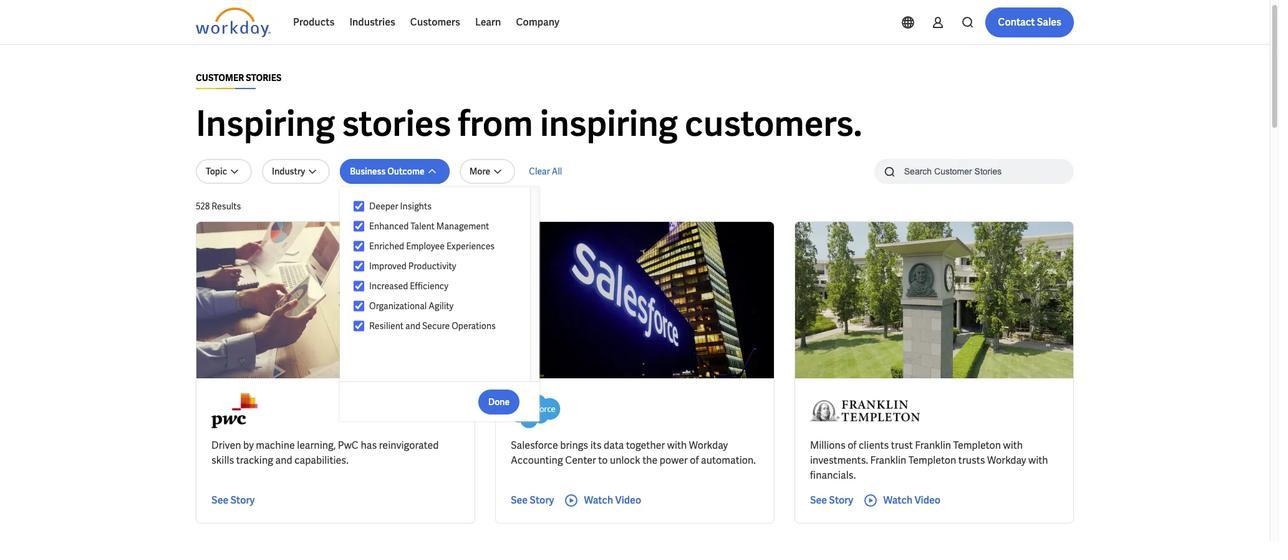 Task type: locate. For each thing, give the bounding box(es) containing it.
increased efficiency link
[[364, 279, 518, 294]]

see story for millions of clients trust franklin templeton with investments. franklin templeton trusts workday with financials.
[[810, 494, 853, 507]]

contact sales
[[998, 16, 1061, 29]]

watch down "millions of clients trust franklin templeton with investments. franklin templeton trusts workday with financials."
[[883, 494, 913, 507]]

3 see from the left
[[810, 494, 827, 507]]

workday up automation.
[[689, 439, 728, 452]]

enriched employee experiences link
[[364, 239, 518, 254]]

watch down to
[[584, 494, 613, 507]]

2 horizontal spatial see
[[810, 494, 827, 507]]

1 horizontal spatial see story link
[[511, 493, 554, 508]]

business outcome button
[[340, 159, 449, 184]]

2 video from the left
[[914, 494, 941, 507]]

salesforce brings its data together with workday accounting center to unlock the power of automation.
[[511, 439, 756, 467]]

0 horizontal spatial workday
[[689, 439, 728, 452]]

1 vertical spatial workday
[[987, 454, 1026, 467]]

story down financials.
[[829, 494, 853, 507]]

2 horizontal spatial with
[[1028, 454, 1048, 467]]

0 horizontal spatial see story link
[[211, 493, 255, 508]]

1 horizontal spatial see story
[[511, 494, 554, 507]]

video down unlock
[[615, 494, 641, 507]]

company button
[[509, 7, 567, 37]]

2 see story from the left
[[511, 494, 554, 507]]

by
[[243, 439, 254, 452]]

watch video link for center
[[564, 493, 641, 508]]

deeper insights
[[369, 201, 432, 212]]

watch video down "millions of clients trust franklin templeton with investments. franklin templeton trusts workday with financials."
[[883, 494, 941, 507]]

0 vertical spatial templeton
[[953, 439, 1001, 452]]

pricewaterhousecoopers global licensing services corporation (pwc) image
[[211, 393, 257, 428]]

enhanced
[[369, 221, 409, 232]]

watch video
[[584, 494, 641, 507], [883, 494, 941, 507]]

story for millions of clients trust franklin templeton with investments. franklin templeton trusts workday with financials.
[[829, 494, 853, 507]]

1 vertical spatial of
[[690, 454, 699, 467]]

of up investments.
[[848, 439, 857, 452]]

see story link down financials.
[[810, 493, 853, 508]]

customers button
[[403, 7, 468, 37]]

experiences
[[447, 241, 495, 252]]

clear all button
[[525, 159, 566, 184]]

see story link
[[211, 493, 255, 508], [511, 493, 554, 508], [810, 493, 853, 508]]

see story down accounting
[[511, 494, 554, 507]]

see down "skills"
[[211, 494, 228, 507]]

management
[[436, 221, 489, 232]]

financials.
[[810, 469, 856, 482]]

0 vertical spatial of
[[848, 439, 857, 452]]

0 horizontal spatial watch
[[584, 494, 613, 507]]

driven by machine learning, pwc has reinvigorated skills tracking and capabilities.
[[211, 439, 439, 467]]

1 horizontal spatial story
[[530, 494, 554, 507]]

of
[[848, 439, 857, 452], [690, 454, 699, 467]]

millions
[[810, 439, 845, 452]]

learning,
[[297, 439, 336, 452]]

agility
[[429, 301, 453, 312]]

0 horizontal spatial see story
[[211, 494, 255, 507]]

1 horizontal spatial watch video link
[[863, 493, 941, 508]]

1 see story link from the left
[[211, 493, 255, 508]]

see story link down "skills"
[[211, 493, 255, 508]]

see
[[211, 494, 228, 507], [511, 494, 528, 507], [810, 494, 827, 507]]

0 horizontal spatial story
[[230, 494, 255, 507]]

2 horizontal spatial see story link
[[810, 493, 853, 508]]

3 see story from the left
[[810, 494, 853, 507]]

results
[[212, 201, 241, 212]]

and down organizational agility
[[405, 321, 420, 332]]

watch video link down to
[[564, 493, 641, 508]]

0 vertical spatial workday
[[689, 439, 728, 452]]

reinvigorated
[[379, 439, 439, 452]]

2 horizontal spatial see story
[[810, 494, 853, 507]]

salesforce
[[511, 439, 558, 452]]

franklin
[[915, 439, 951, 452], [870, 454, 906, 467]]

1 watch from the left
[[584, 494, 613, 507]]

1 horizontal spatial video
[[914, 494, 941, 507]]

video down "millions of clients trust franklin templeton with investments. franklin templeton trusts workday with financials."
[[914, 494, 941, 507]]

templeton up trusts
[[953, 439, 1001, 452]]

resilient and secure operations
[[369, 321, 496, 332]]

organizational agility
[[369, 301, 453, 312]]

see for salesforce brings its data together with workday accounting center to unlock the power of automation.
[[511, 494, 528, 507]]

2 see story link from the left
[[511, 493, 554, 508]]

1 horizontal spatial and
[[405, 321, 420, 332]]

see story link down accounting
[[511, 493, 554, 508]]

workday
[[689, 439, 728, 452], [987, 454, 1026, 467]]

watch video down to
[[584, 494, 641, 507]]

contact sales link
[[985, 7, 1074, 37]]

1 horizontal spatial see
[[511, 494, 528, 507]]

None checkbox
[[354, 201, 364, 212], [354, 221, 364, 232], [354, 241, 364, 252], [354, 261, 364, 272], [354, 301, 364, 312], [354, 321, 364, 332], [354, 201, 364, 212], [354, 221, 364, 232], [354, 241, 364, 252], [354, 261, 364, 272], [354, 301, 364, 312], [354, 321, 364, 332]]

improved productivity
[[369, 261, 456, 272]]

see story down "skills"
[[211, 494, 255, 507]]

2 watch video from the left
[[883, 494, 941, 507]]

deeper insights link
[[364, 199, 518, 214]]

workday inside "millions of clients trust franklin templeton with investments. franklin templeton trusts workday with financials."
[[987, 454, 1026, 467]]

franklin down trust
[[870, 454, 906, 467]]

trust
[[891, 439, 913, 452]]

1 horizontal spatial watch video
[[883, 494, 941, 507]]

1 horizontal spatial of
[[848, 439, 857, 452]]

1 video from the left
[[615, 494, 641, 507]]

1 watch video from the left
[[584, 494, 641, 507]]

workday right trusts
[[987, 454, 1026, 467]]

2 watch video link from the left
[[863, 493, 941, 508]]

templeton down trust
[[909, 454, 956, 467]]

of right power
[[690, 454, 699, 467]]

franklin templeton companies, llc image
[[810, 393, 920, 428]]

learn button
[[468, 7, 509, 37]]

0 horizontal spatial watch video link
[[564, 493, 641, 508]]

customers.
[[685, 101, 862, 147]]

0 vertical spatial franklin
[[915, 439, 951, 452]]

industry button
[[262, 159, 330, 184]]

products
[[293, 16, 334, 29]]

0 horizontal spatial of
[[690, 454, 699, 467]]

watch video link
[[564, 493, 641, 508], [863, 493, 941, 508]]

stories
[[246, 72, 282, 84]]

0 horizontal spatial see
[[211, 494, 228, 507]]

2 story from the left
[[530, 494, 554, 507]]

1 see from the left
[[211, 494, 228, 507]]

0 horizontal spatial video
[[615, 494, 641, 507]]

investments.
[[810, 454, 868, 467]]

watch video for templeton
[[883, 494, 941, 507]]

see story down financials.
[[810, 494, 853, 507]]

of inside the salesforce brings its data together with workday accounting center to unlock the power of automation.
[[690, 454, 699, 467]]

0 horizontal spatial franklin
[[870, 454, 906, 467]]

sales
[[1037, 16, 1061, 29]]

watch video link down "millions of clients trust franklin templeton with investments. franklin templeton trusts workday with financials."
[[863, 493, 941, 508]]

insights
[[400, 201, 432, 212]]

see story
[[211, 494, 255, 507], [511, 494, 554, 507], [810, 494, 853, 507]]

increased efficiency
[[369, 281, 448, 292]]

story down tracking
[[230, 494, 255, 507]]

3 story from the left
[[829, 494, 853, 507]]

enriched
[[369, 241, 404, 252]]

and down the machine
[[275, 454, 292, 467]]

clear
[[529, 166, 550, 177]]

done button
[[478, 389, 520, 414]]

brings
[[560, 439, 588, 452]]

see down accounting
[[511, 494, 528, 507]]

see down financials.
[[810, 494, 827, 507]]

1 horizontal spatial watch
[[883, 494, 913, 507]]

None checkbox
[[354, 281, 364, 292]]

Search Customer Stories text field
[[897, 160, 1049, 182]]

industries button
[[342, 7, 403, 37]]

0 horizontal spatial and
[[275, 454, 292, 467]]

trusts
[[958, 454, 985, 467]]

more button
[[459, 159, 515, 184]]

1 horizontal spatial workday
[[987, 454, 1026, 467]]

watch for franklin
[[883, 494, 913, 507]]

0 horizontal spatial watch video
[[584, 494, 641, 507]]

company
[[516, 16, 559, 29]]

2 watch from the left
[[883, 494, 913, 507]]

video
[[615, 494, 641, 507], [914, 494, 941, 507]]

1 watch video link from the left
[[564, 493, 641, 508]]

2 see from the left
[[511, 494, 528, 507]]

templeton
[[953, 439, 1001, 452], [909, 454, 956, 467]]

franklin right trust
[[915, 439, 951, 452]]

0 horizontal spatial with
[[667, 439, 687, 452]]

2 horizontal spatial story
[[829, 494, 853, 507]]

3 see story link from the left
[[810, 493, 853, 508]]

1 vertical spatial and
[[275, 454, 292, 467]]

see story link for millions of clients trust franklin templeton with investments. franklin templeton trusts workday with financials.
[[810, 493, 853, 508]]

story down accounting
[[530, 494, 554, 507]]



Task type: describe. For each thing, give the bounding box(es) containing it.
0 vertical spatial and
[[405, 321, 420, 332]]

inspiring stories from inspiring customers.
[[196, 101, 862, 147]]

1 vertical spatial franklin
[[870, 454, 906, 467]]

organizational
[[369, 301, 427, 312]]

see story for salesforce brings its data together with workday accounting center to unlock the power of automation.
[[511, 494, 554, 507]]

industry
[[272, 166, 305, 177]]

watch video link for franklin
[[863, 493, 941, 508]]

video for templeton
[[914, 494, 941, 507]]

more
[[469, 166, 490, 177]]

topic button
[[196, 159, 252, 184]]

automation.
[[701, 454, 756, 467]]

1 see story from the left
[[211, 494, 255, 507]]

its
[[590, 439, 602, 452]]

employee
[[406, 241, 445, 252]]

outcome
[[387, 166, 424, 177]]

clients
[[859, 439, 889, 452]]

customer
[[196, 72, 244, 84]]

go to the homepage image
[[196, 7, 271, 37]]

improved
[[369, 261, 406, 272]]

has
[[361, 439, 377, 452]]

machine
[[256, 439, 295, 452]]

enhanced talent management
[[369, 221, 489, 232]]

products button
[[286, 7, 342, 37]]

from
[[458, 101, 533, 147]]

business
[[350, 166, 386, 177]]

productivity
[[408, 261, 456, 272]]

topic
[[206, 166, 227, 177]]

done
[[488, 396, 510, 408]]

see story link for salesforce brings its data together with workday accounting center to unlock the power of automation.
[[511, 493, 554, 508]]

organizational agility link
[[364, 299, 518, 314]]

inspiring
[[540, 101, 678, 147]]

customers
[[410, 16, 460, 29]]

enriched employee experiences
[[369, 241, 495, 252]]

skills
[[211, 454, 234, 467]]

pwc
[[338, 439, 359, 452]]

1 vertical spatial templeton
[[909, 454, 956, 467]]

efficiency
[[410, 281, 448, 292]]

video for to
[[615, 494, 641, 507]]

accounting
[[511, 454, 563, 467]]

tracking
[[236, 454, 273, 467]]

learn
[[475, 16, 501, 29]]

customer stories
[[196, 72, 282, 84]]

unlock
[[610, 454, 640, 467]]

operations
[[452, 321, 496, 332]]

business outcome
[[350, 166, 424, 177]]

the
[[642, 454, 658, 467]]

of inside "millions of clients trust franklin templeton with investments. franklin templeton trusts workday with financials."
[[848, 439, 857, 452]]

clear all
[[529, 166, 562, 177]]

millions of clients trust franklin templeton with investments. franklin templeton trusts workday with financials.
[[810, 439, 1048, 482]]

story for salesforce brings its data together with workday accounting center to unlock the power of automation.
[[530, 494, 554, 507]]

with inside the salesforce brings its data together with workday accounting center to unlock the power of automation.
[[667, 439, 687, 452]]

1 horizontal spatial franklin
[[915, 439, 951, 452]]

improved productivity link
[[364, 259, 518, 274]]

center
[[565, 454, 596, 467]]

to
[[598, 454, 608, 467]]

watch for center
[[584, 494, 613, 507]]

contact
[[998, 16, 1035, 29]]

talent
[[411, 221, 435, 232]]

driven
[[211, 439, 241, 452]]

1 horizontal spatial with
[[1003, 439, 1023, 452]]

and inside 'driven by machine learning, pwc has reinvigorated skills tracking and capabilities.'
[[275, 454, 292, 467]]

industries
[[349, 16, 395, 29]]

workday inside the salesforce brings its data together with workday accounting center to unlock the power of automation.
[[689, 439, 728, 452]]

salesforce.com image
[[511, 393, 561, 428]]

1 story from the left
[[230, 494, 255, 507]]

deeper
[[369, 201, 398, 212]]

watch video for to
[[584, 494, 641, 507]]

together
[[626, 439, 665, 452]]

power
[[660, 454, 688, 467]]

528
[[196, 201, 210, 212]]

resilient and secure operations link
[[364, 319, 518, 334]]

stories
[[342, 101, 451, 147]]

inspiring
[[196, 101, 335, 147]]

secure
[[422, 321, 450, 332]]

see for millions of clients trust franklin templeton with investments. franklin templeton trusts workday with financials.
[[810, 494, 827, 507]]

data
[[604, 439, 624, 452]]

capabilities.
[[294, 454, 348, 467]]

resilient
[[369, 321, 404, 332]]

528 results
[[196, 201, 241, 212]]

all
[[552, 166, 562, 177]]



Task type: vqa. For each thing, say whether or not it's contained in the screenshot.
Datasheet
no



